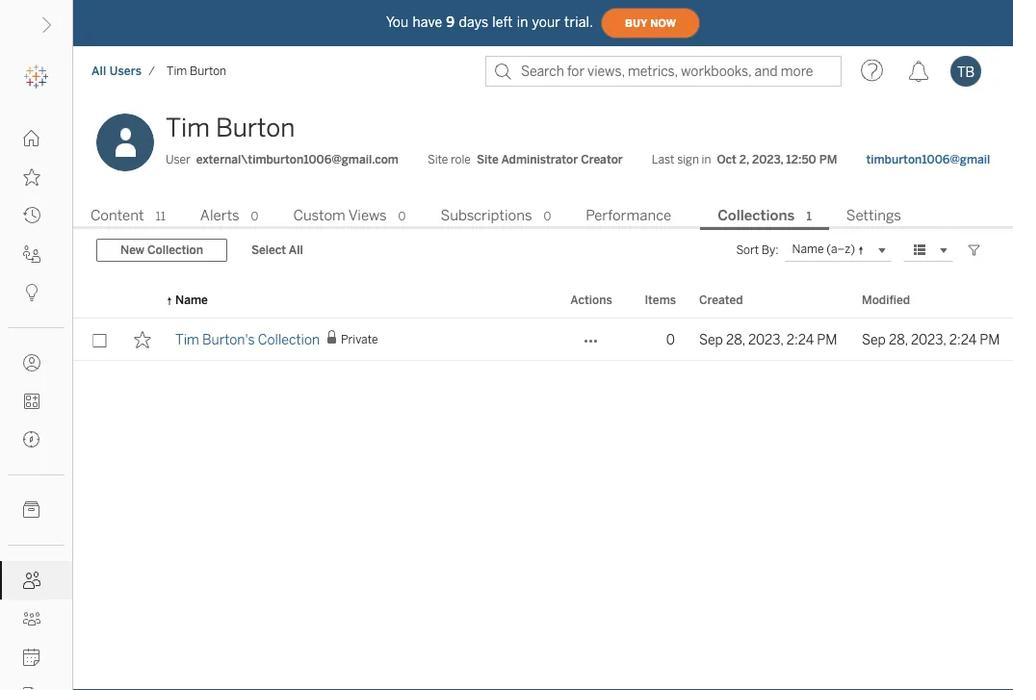 Task type: vqa. For each thing, say whether or not it's contained in the screenshot.
SHARED WITH ME
no



Task type: describe. For each thing, give the bounding box(es) containing it.
9
[[446, 14, 455, 30]]

views
[[348, 207, 387, 224]]

new collection
[[120, 243, 203, 257]]

2,
[[739, 153, 749, 167]]

timburton1006@gmail.com link
[[866, 151, 1013, 169]]

home image
[[23, 130, 40, 147]]

2 sep 28, 2023, 2:24 pm from the left
[[862, 332, 1000, 348]]

1 28, from the left
[[726, 332, 745, 348]]

actions
[[570, 293, 612, 307]]

you have 9 days left in your trial.
[[386, 14, 593, 30]]

modified
[[862, 293, 910, 307]]

schedules image
[[23, 649, 40, 666]]

external assets image
[[23, 502, 40, 519]]

users
[[109, 64, 142, 78]]

trial.
[[564, 14, 593, 30]]

in inside tim burton main content
[[702, 153, 711, 167]]

you
[[386, 14, 409, 30]]

12:50
[[786, 153, 816, 167]]

role
[[451, 153, 471, 167]]

tim for the tim burton's collection link
[[175, 332, 199, 348]]

buy now button
[[601, 8, 700, 39]]

2023, down list view icon
[[911, 332, 946, 348]]

name for name (a–z)
[[792, 242, 824, 256]]

2 2:24 from the left
[[949, 332, 977, 348]]

all inside button
[[289, 243, 303, 257]]

0 inside grid
[[666, 332, 675, 348]]

all users /
[[91, 64, 155, 78]]

2023, right "2,"
[[752, 153, 783, 167]]

have
[[413, 14, 442, 30]]

buy
[[625, 17, 647, 29]]

row containing tim burton's collection
[[73, 319, 1013, 361]]

1 sep from the left
[[699, 332, 723, 348]]

sub-spaces tab list
[[73, 205, 1013, 230]]

0 vertical spatial burton
[[190, 64, 226, 78]]

collection inside button
[[147, 243, 203, 257]]

collections image
[[23, 393, 40, 410]]

user
[[166, 153, 190, 167]]

0 vertical spatial tim burton
[[167, 64, 226, 78]]

all users link
[[91, 63, 143, 79]]

new
[[120, 243, 144, 257]]

2023, down by:
[[748, 332, 783, 348]]

select all button
[[239, 239, 316, 262]]

alerts
[[200, 207, 239, 224]]

collections
[[718, 207, 795, 224]]

creator
[[581, 153, 623, 167]]

personal space image
[[23, 354, 40, 372]]

by:
[[762, 243, 779, 257]]

/
[[149, 64, 155, 78]]

collection inside row
[[258, 332, 320, 348]]

tim burton element
[[161, 64, 232, 78]]

shared with me image
[[23, 246, 40, 263]]

sort by:
[[736, 243, 779, 257]]

main navigation. press the up and down arrow keys to access links. element
[[0, 119, 72, 690]]

now
[[650, 17, 676, 29]]

settings
[[846, 207, 901, 224]]

favorites image
[[23, 169, 40, 186]]

name for name
[[175, 293, 208, 307]]

recents image
[[23, 207, 40, 224]]

tim for the 'tim burton' element
[[167, 64, 187, 78]]

last
[[652, 153, 675, 167]]

navigation panel element
[[0, 58, 72, 690]]

Search for views, metrics, workbooks, and more text field
[[485, 56, 842, 87]]

content
[[91, 207, 144, 224]]



Task type: locate. For each thing, give the bounding box(es) containing it.
days
[[459, 14, 489, 30]]

burton right the /
[[190, 64, 226, 78]]

created
[[699, 293, 743, 307]]

1 horizontal spatial sep 28, 2023, 2:24 pm
[[862, 332, 1000, 348]]

1 vertical spatial tim burton
[[166, 113, 295, 143]]

tim
[[167, 64, 187, 78], [166, 113, 210, 143], [175, 332, 199, 348]]

11
[[155, 209, 165, 223]]

1 vertical spatial all
[[289, 243, 303, 257]]

sep 28, 2023, 2:24 pm down "modified"
[[862, 332, 1000, 348]]

pm
[[819, 153, 837, 167], [817, 332, 837, 348], [980, 332, 1000, 348]]

sep down created
[[699, 332, 723, 348]]

0
[[251, 209, 258, 223], [398, 209, 406, 223], [544, 209, 551, 223], [666, 332, 675, 348]]

all left 'users'
[[91, 64, 106, 78]]

0 down the administrator on the top of the page
[[544, 209, 551, 223]]

0 vertical spatial collection
[[147, 243, 203, 257]]

1 vertical spatial name
[[175, 293, 208, 307]]

1 horizontal spatial name
[[792, 242, 824, 256]]

user external\timburton1006@gmail.com
[[166, 153, 399, 167]]

0 horizontal spatial sep
[[699, 332, 723, 348]]

1 2:24 from the left
[[786, 332, 814, 348]]

0 horizontal spatial 2:24
[[786, 332, 814, 348]]

jobs image
[[23, 688, 40, 690]]

name left the (a–z) at the right of page
[[792, 242, 824, 256]]

in right sign
[[702, 153, 711, 167]]

0 horizontal spatial name
[[175, 293, 208, 307]]

1 horizontal spatial sep
[[862, 332, 886, 348]]

2:24
[[786, 332, 814, 348], [949, 332, 977, 348]]

private
[[341, 333, 378, 347]]

site right "role"
[[477, 153, 499, 167]]

1 horizontal spatial 28,
[[889, 332, 908, 348]]

administrator
[[501, 153, 578, 167]]

1 vertical spatial in
[[702, 153, 711, 167]]

burton
[[190, 64, 226, 78], [216, 113, 295, 143]]

tim left burton's
[[175, 332, 199, 348]]

28, down created
[[726, 332, 745, 348]]

28,
[[726, 332, 745, 348], [889, 332, 908, 348]]

subscriptions
[[441, 207, 532, 224]]

timburton1006@gmail.com
[[866, 153, 1013, 167]]

0 right views
[[398, 209, 406, 223]]

site left "role"
[[427, 153, 448, 167]]

items
[[645, 293, 676, 307]]

sep 28, 2023, 2:24 pm down created
[[699, 332, 837, 348]]

select all
[[251, 243, 303, 257]]

your
[[532, 14, 561, 30]]

tim burton inside main content
[[166, 113, 295, 143]]

2023,
[[752, 153, 783, 167], [748, 332, 783, 348], [911, 332, 946, 348]]

1 vertical spatial tim
[[166, 113, 210, 143]]

recommendations image
[[23, 284, 40, 301]]

name (a–z)
[[792, 242, 855, 256]]

0 vertical spatial name
[[792, 242, 824, 256]]

grid
[[73, 282, 1013, 690]]

0 for alerts
[[251, 209, 258, 223]]

collection down "11"
[[147, 243, 203, 257]]

0 horizontal spatial all
[[91, 64, 106, 78]]

1 vertical spatial collection
[[258, 332, 320, 348]]

tim inside row
[[175, 332, 199, 348]]

oct
[[717, 153, 737, 167]]

site role site administrator creator
[[427, 153, 623, 167]]

sep
[[699, 332, 723, 348], [862, 332, 886, 348]]

in right left at the top
[[517, 14, 528, 30]]

1
[[806, 209, 812, 223]]

1 horizontal spatial in
[[702, 153, 711, 167]]

0 down items
[[666, 332, 675, 348]]

tim burton right the /
[[167, 64, 226, 78]]

1 horizontal spatial site
[[477, 153, 499, 167]]

1 site from the left
[[427, 153, 448, 167]]

all
[[91, 64, 106, 78], [289, 243, 303, 257]]

1 horizontal spatial 2:24
[[949, 332, 977, 348]]

left
[[492, 14, 513, 30]]

0 for custom views
[[398, 209, 406, 223]]

name inside name (a–z) popup button
[[792, 242, 824, 256]]

new collection button
[[96, 239, 227, 262]]

1 sep 28, 2023, 2:24 pm from the left
[[699, 332, 837, 348]]

collection right burton's
[[258, 332, 320, 348]]

tim right the /
[[167, 64, 187, 78]]

explore image
[[23, 431, 40, 449]]

name
[[792, 242, 824, 256], [175, 293, 208, 307]]

(a–z)
[[826, 242, 855, 256]]

row
[[73, 319, 1013, 361]]

sep 28, 2023, 2:24 pm
[[699, 332, 837, 348], [862, 332, 1000, 348]]

list view image
[[911, 242, 928, 259]]

performance
[[586, 207, 671, 224]]

groups image
[[23, 611, 40, 628]]

select
[[251, 243, 286, 257]]

external\timburton1006@gmail.com
[[196, 153, 399, 167]]

0 horizontal spatial sep 28, 2023, 2:24 pm
[[699, 332, 837, 348]]

last sign in oct 2, 2023, 12:50 pm
[[652, 153, 837, 167]]

grid containing tim burton's collection
[[73, 282, 1013, 690]]

name up burton's
[[175, 293, 208, 307]]

0 horizontal spatial in
[[517, 14, 528, 30]]

sign
[[677, 153, 699, 167]]

in
[[517, 14, 528, 30], [702, 153, 711, 167]]

burton's
[[202, 332, 255, 348]]

custom views
[[293, 207, 387, 224]]

all right select
[[289, 243, 303, 257]]

custom
[[293, 207, 345, 224]]

0 vertical spatial tim
[[167, 64, 187, 78]]

1 vertical spatial burton
[[216, 113, 295, 143]]

tim burton's collection
[[175, 332, 320, 348]]

sep down "modified"
[[862, 332, 886, 348]]

2 28, from the left
[[889, 332, 908, 348]]

name (a–z) button
[[784, 239, 892, 262]]

0 vertical spatial all
[[91, 64, 106, 78]]

2 vertical spatial tim
[[175, 332, 199, 348]]

tim up "user"
[[166, 113, 210, 143]]

1 horizontal spatial all
[[289, 243, 303, 257]]

tim burton up user external\timburton1006@gmail.com
[[166, 113, 295, 143]]

0 vertical spatial in
[[517, 14, 528, 30]]

tim burton main content
[[73, 96, 1013, 690]]

1 horizontal spatial collection
[[258, 332, 320, 348]]

0 for subscriptions
[[544, 209, 551, 223]]

burton inside main content
[[216, 113, 295, 143]]

tim burton
[[167, 64, 226, 78], [166, 113, 295, 143]]

2 sep from the left
[[862, 332, 886, 348]]

tim burton's collection link
[[175, 319, 320, 361]]

0 horizontal spatial 28,
[[726, 332, 745, 348]]

burton up user external\timburton1006@gmail.com
[[216, 113, 295, 143]]

users image
[[23, 572, 40, 589]]

0 horizontal spatial site
[[427, 153, 448, 167]]

0 horizontal spatial collection
[[147, 243, 203, 257]]

0 right alerts
[[251, 209, 258, 223]]

buy now
[[625, 17, 676, 29]]

collection
[[147, 243, 203, 257], [258, 332, 320, 348]]

2 site from the left
[[477, 153, 499, 167]]

site
[[427, 153, 448, 167], [477, 153, 499, 167]]

sort
[[736, 243, 759, 257]]

28, down "modified"
[[889, 332, 908, 348]]



